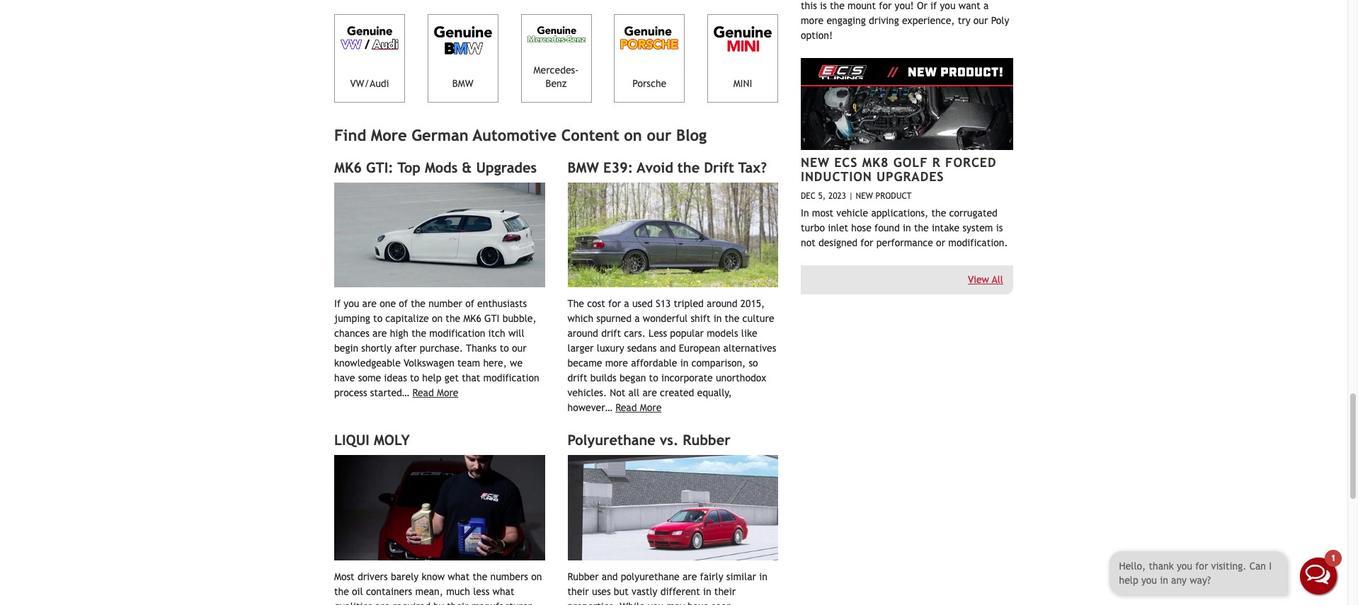 Task type: locate. For each thing, give the bounding box(es) containing it.
purchase.
[[420, 343, 463, 354]]

the up intake
[[931, 208, 946, 219]]

1 vertical spatial our
[[512, 343, 527, 354]]

1 vertical spatial read more link
[[615, 402, 662, 414]]

the down number
[[446, 313, 460, 325]]

know
[[422, 572, 445, 583]]

required
[[393, 601, 431, 605]]

for inside the cost for a used s13 tripled around 2015, which spurned a wonderful shift in the culture around drift cars. less popular models like larger luxury sedans and european alternatives became more affordable in comparison, so drift builds began to incorporate unorthodox vehicles. not all are created equally, however…
[[608, 298, 621, 310]]

the up models
[[725, 313, 740, 325]]

1 vertical spatial read
[[615, 402, 637, 414]]

0 vertical spatial mk6
[[334, 159, 362, 175]]

1 horizontal spatial our
[[647, 126, 671, 144]]

0 horizontal spatial on
[[432, 313, 443, 325]]

are down 'containers'
[[375, 601, 390, 605]]

around up larger
[[568, 328, 598, 339]]

1 vertical spatial modification
[[483, 373, 539, 384]]

upgrades up "product"
[[877, 169, 944, 184]]

what
[[448, 572, 470, 583], [492, 586, 514, 598]]

read more for avoid
[[615, 402, 662, 414]]

0 vertical spatial rubber
[[683, 432, 731, 449]]

similar
[[726, 572, 756, 583]]

e39:
[[603, 159, 633, 175]]

designed
[[819, 237, 858, 249]]

around up shift
[[707, 298, 737, 310]]

to down itch
[[500, 343, 509, 354]]

0 horizontal spatial our
[[512, 343, 527, 354]]

0 horizontal spatial for
[[608, 298, 621, 310]]

by
[[434, 601, 444, 605]]

more down get
[[437, 388, 458, 399]]

the
[[678, 159, 700, 175], [931, 208, 946, 219], [914, 223, 929, 234], [411, 298, 426, 310], [446, 313, 460, 325], [725, 313, 740, 325], [412, 328, 426, 339], [473, 572, 487, 583], [334, 586, 349, 598]]

sedans
[[627, 343, 657, 354]]

0 horizontal spatial upgrades
[[476, 159, 537, 175]]

of up capitalize
[[399, 298, 408, 310]]

a up cars.
[[635, 313, 640, 325]]

1 vertical spatial bmw
[[568, 159, 599, 175]]

read
[[412, 388, 434, 399], [615, 402, 637, 414]]

1 horizontal spatial read more link
[[615, 402, 662, 414]]

different
[[660, 586, 700, 598]]

0 vertical spatial have
[[334, 373, 355, 384]]

1 horizontal spatial drift
[[601, 328, 621, 339]]

if you are one of the number of enthusiasts jumping to capitalize on the mk6 gti bubble, chances are high the modification itch will begin shortly after purchase. thanks to our knowledgeable volkswagen team here, we have some ideas to help get that modification process started…
[[334, 298, 539, 399]]

0 vertical spatial a
[[624, 298, 629, 310]]

are inside most drivers barely know what the numbers on the oil containers mean, much less what qualities are required by their manufacture
[[375, 601, 390, 605]]

mercedes- benz
[[534, 65, 579, 89]]

on up e39:
[[624, 126, 642, 144]]

1 vertical spatial around
[[568, 328, 598, 339]]

forced
[[945, 155, 997, 170]]

the cost for a used s13 tripled around 2015, which spurned a wonderful shift in the culture around drift cars. less popular models like larger luxury sedans and european alternatives became more affordable in comparison, so drift builds began to incorporate unorthodox vehicles. not all are created equally, however…
[[568, 298, 776, 414]]

tripled
[[674, 298, 704, 310]]

1 horizontal spatial read more
[[615, 402, 662, 414]]

bmw down content
[[568, 159, 599, 175]]

drift
[[704, 159, 734, 175]]

2 horizontal spatial more
[[640, 402, 662, 414]]

to down the affordable
[[649, 373, 658, 384]]

what up much
[[448, 572, 470, 583]]

rubber up 'uses' at the left bottom of page
[[568, 572, 599, 583]]

builds
[[590, 373, 617, 384]]

drift up luxury
[[601, 328, 621, 339]]

1 horizontal spatial rubber
[[683, 432, 731, 449]]

1 horizontal spatial more
[[437, 388, 458, 399]]

read more for top
[[412, 388, 458, 399]]

vehicles.
[[568, 388, 607, 399]]

more
[[371, 126, 407, 144], [437, 388, 458, 399], [640, 402, 662, 414]]

the left drift
[[678, 159, 700, 175]]

0 horizontal spatial read
[[412, 388, 434, 399]]

new left ecs
[[801, 155, 830, 170]]

1 horizontal spatial of
[[465, 298, 474, 310]]

more for mk6
[[437, 388, 458, 399]]

liqui moly
[[334, 432, 410, 449]]

0 horizontal spatial have
[[334, 373, 355, 384]]

in up performance
[[903, 223, 911, 234]]

induction
[[801, 169, 872, 184]]

bmw e39 image
[[568, 182, 778, 288]]

1 horizontal spatial read
[[615, 402, 637, 414]]

mk6 inside if you are one of the number of enthusiasts jumping to capitalize on the mk6 gti bubble, chances are high the modification itch will begin shortly after purchase. thanks to our knowledgeable volkswagen team here, we have some ideas to help get that modification process started…
[[463, 313, 481, 325]]

1 horizontal spatial for
[[861, 237, 873, 249]]

have
[[334, 373, 355, 384], [688, 601, 709, 605]]

are right all
[[643, 388, 657, 399]]

1 vertical spatial rubber
[[568, 572, 599, 583]]

0 vertical spatial and
[[660, 343, 676, 354]]

our up avoid
[[647, 126, 671, 144]]

1 horizontal spatial bmw
[[568, 159, 599, 175]]

read more down all
[[615, 402, 662, 414]]

find
[[334, 126, 366, 144]]

1 vertical spatial more
[[437, 388, 458, 399]]

bmw up german
[[452, 78, 473, 89]]

product
[[876, 191, 912, 201]]

0 horizontal spatial a
[[624, 298, 629, 310]]

on down number
[[432, 313, 443, 325]]

drift
[[601, 328, 621, 339], [568, 373, 587, 384]]

all
[[992, 274, 1003, 285]]

read more link down all
[[615, 402, 662, 414]]

for inside dec 5, 2023 | new product in most vehicle applications, the corrugated turbo inlet hose found in the intake system is not designed for performance or modification.
[[861, 237, 873, 249]]

1 horizontal spatial have
[[688, 601, 709, 605]]

upgrades down automotive
[[476, 159, 537, 175]]

2 horizontal spatial their
[[714, 586, 736, 598]]

1 vertical spatial mk6
[[463, 313, 481, 325]]

ideas
[[384, 373, 407, 384]]

2 vertical spatial on
[[531, 572, 542, 583]]

drift down became
[[568, 373, 587, 384]]

have inside rubber and polyurethane are fairly similar in their uses but vastly different in their properties. while you may have se
[[688, 601, 709, 605]]

view
[[968, 274, 989, 285]]

knowledgeable
[[334, 358, 401, 369]]

most
[[334, 572, 355, 583]]

unorthodox
[[716, 373, 766, 384]]

1 vertical spatial what
[[492, 586, 514, 598]]

0 horizontal spatial read more
[[412, 388, 458, 399]]

1 vertical spatial you
[[648, 601, 663, 605]]

the down capitalize
[[412, 328, 426, 339]]

rubber right vs. at the bottom of page
[[683, 432, 731, 449]]

less
[[473, 586, 490, 598]]

1 horizontal spatial and
[[660, 343, 676, 354]]

liqui
[[334, 432, 370, 449]]

read for top
[[412, 388, 434, 399]]

the down most
[[334, 586, 349, 598]]

0 horizontal spatial rubber
[[568, 572, 599, 583]]

liqui moly products image
[[334, 456, 545, 561]]

1 horizontal spatial their
[[568, 586, 589, 598]]

alternatives
[[723, 343, 776, 354]]

0 horizontal spatial and
[[602, 572, 618, 583]]

polyurethane
[[568, 432, 656, 449]]

1 horizontal spatial you
[[648, 601, 663, 605]]

read more down the help
[[412, 388, 458, 399]]

volkswagen
[[404, 358, 454, 369]]

0 horizontal spatial new
[[801, 155, 830, 170]]

have down different
[[688, 601, 709, 605]]

0 vertical spatial more
[[371, 126, 407, 144]]

2 horizontal spatial on
[[624, 126, 642, 144]]

affordable
[[631, 358, 677, 369]]

1 vertical spatial for
[[608, 298, 621, 310]]

bmw for bmw e39: avoid the drift tax?
[[568, 159, 599, 175]]

1 horizontal spatial a
[[635, 313, 640, 325]]

for down hose
[[861, 237, 873, 249]]

the up capitalize
[[411, 298, 426, 310]]

mk6 left gti:
[[334, 159, 362, 175]]

read down the help
[[412, 388, 434, 399]]

and inside rubber and polyurethane are fairly similar in their uses but vastly different in their properties. while you may have se
[[602, 572, 618, 583]]

read more
[[412, 388, 458, 399], [615, 402, 662, 414]]

you down vastly
[[648, 601, 663, 605]]

1 horizontal spatial on
[[531, 572, 542, 583]]

0 vertical spatial you
[[344, 298, 359, 310]]

modification.
[[948, 237, 1008, 249]]

read more link down the help
[[412, 388, 458, 399]]

began
[[620, 373, 646, 384]]

more down created
[[640, 402, 662, 414]]

luxury
[[597, 343, 624, 354]]

their down much
[[447, 601, 468, 605]]

most drivers barely know what the numbers on the oil containers mean, much less what qualities are required by their manufacture
[[334, 572, 542, 605]]

vastly
[[632, 586, 657, 598]]

bmw
[[452, 78, 473, 89], [568, 159, 599, 175]]

0 vertical spatial what
[[448, 572, 470, 583]]

read more link for avoid
[[615, 402, 662, 414]]

0 horizontal spatial around
[[568, 328, 598, 339]]

0 horizontal spatial you
[[344, 298, 359, 310]]

a left used
[[624, 298, 629, 310]]

0 vertical spatial read
[[412, 388, 434, 399]]

upgrades
[[476, 159, 537, 175], [877, 169, 944, 184]]

enthusiasts
[[477, 298, 527, 310]]

mk6 left gti
[[463, 313, 481, 325]]

1 horizontal spatial around
[[707, 298, 737, 310]]

on right numbers
[[531, 572, 542, 583]]

1 vertical spatial read more
[[615, 402, 662, 414]]

so
[[749, 358, 758, 369]]

what down numbers
[[492, 586, 514, 598]]

1 vertical spatial new
[[856, 191, 873, 201]]

1 horizontal spatial upgrades
[[877, 169, 944, 184]]

2 vertical spatial more
[[640, 402, 662, 414]]

0 vertical spatial read more link
[[412, 388, 458, 399]]

1 vertical spatial drift
[[568, 373, 587, 384]]

0 vertical spatial our
[[647, 126, 671, 144]]

0 vertical spatial read more
[[412, 388, 458, 399]]

have up process
[[334, 373, 355, 384]]

0 horizontal spatial read more link
[[412, 388, 458, 399]]

and down less at the bottom left of page
[[660, 343, 676, 354]]

for up the spurned
[[608, 298, 621, 310]]

1 vertical spatial and
[[602, 572, 618, 583]]

0 vertical spatial drift
[[601, 328, 621, 339]]

upgrades inside new ecs mk8 golf r forced induction upgrades
[[877, 169, 944, 184]]

oil
[[352, 586, 363, 598]]

culture
[[742, 313, 774, 325]]

popular
[[670, 328, 704, 339]]

|
[[849, 191, 853, 201]]

after
[[395, 343, 417, 354]]

volkswagen gti mk6 image
[[334, 182, 545, 288]]

and up 'uses' at the left bottom of page
[[602, 572, 618, 583]]

0 horizontal spatial of
[[399, 298, 408, 310]]

are up different
[[683, 572, 697, 583]]

read down all
[[615, 402, 637, 414]]

modification up purchase. on the left bottom of the page
[[429, 328, 485, 339]]

applications,
[[871, 208, 929, 219]]

1 vertical spatial on
[[432, 313, 443, 325]]

top
[[398, 159, 421, 175]]

to left the help
[[410, 373, 419, 384]]

itch
[[488, 328, 505, 339]]

1 vertical spatial have
[[688, 601, 709, 605]]

bmw e39: avoid the drift tax? link
[[568, 159, 767, 175]]

the up performance
[[914, 223, 929, 234]]

tax?
[[738, 159, 767, 175]]

you right if
[[344, 298, 359, 310]]

our down will
[[512, 343, 527, 354]]

and
[[660, 343, 676, 354], [602, 572, 618, 583]]

modification down we
[[483, 373, 539, 384]]

their up properties.
[[568, 586, 589, 598]]

of right number
[[465, 298, 474, 310]]

new right '|'
[[856, 191, 873, 201]]

mini link
[[707, 14, 778, 103]]

more
[[605, 358, 628, 369]]

porsche
[[633, 78, 666, 89]]

jumping
[[334, 313, 370, 325]]

0 vertical spatial bmw
[[452, 78, 473, 89]]

1 horizontal spatial new
[[856, 191, 873, 201]]

you
[[344, 298, 359, 310], [648, 601, 663, 605]]

however…
[[568, 402, 612, 414]]

a lowered and tuned vw jetta image
[[568, 456, 778, 561]]

their down fairly
[[714, 586, 736, 598]]

0 vertical spatial new
[[801, 155, 830, 170]]

0 horizontal spatial their
[[447, 601, 468, 605]]

0 horizontal spatial mk6
[[334, 159, 362, 175]]

bubble,
[[503, 313, 536, 325]]

the up less
[[473, 572, 487, 583]]

corrugated
[[949, 208, 998, 219]]

0 horizontal spatial bmw
[[452, 78, 473, 89]]

0 vertical spatial for
[[861, 237, 873, 249]]

some
[[358, 373, 381, 384]]

1 horizontal spatial mk6
[[463, 313, 481, 325]]

more up gti:
[[371, 126, 407, 144]]

0 vertical spatial on
[[624, 126, 642, 144]]



Task type: vqa. For each thing, say whether or not it's contained in the screenshot.
your in the these high-quality jacks are designed for use with lowered vehicles so you don't have to play games to raise your car for maintenance services.
no



Task type: describe. For each thing, give the bounding box(es) containing it.
started…
[[370, 388, 409, 399]]

are up the shortly
[[372, 328, 387, 339]]

avoid
[[637, 159, 673, 175]]

is
[[996, 223, 1003, 234]]

intake
[[932, 223, 960, 234]]

mercedes- benz link
[[521, 14, 592, 103]]

1 vertical spatial a
[[635, 313, 640, 325]]

the
[[568, 298, 584, 310]]

polyurethane
[[621, 572, 680, 583]]

are left 'one'
[[362, 298, 377, 310]]

0 horizontal spatial more
[[371, 126, 407, 144]]

you inside if you are one of the number of enthusiasts jumping to capitalize on the mk6 gti bubble, chances are high the modification itch will begin shortly after purchase. thanks to our knowledgeable volkswagen team here, we have some ideas to help get that modification process started…
[[344, 298, 359, 310]]

most
[[812, 208, 834, 219]]

in down fairly
[[703, 586, 711, 598]]

automotive
[[473, 126, 557, 144]]

new inside new ecs mk8 golf r forced induction upgrades
[[801, 155, 830, 170]]

find more german automotive content on our blog
[[334, 126, 707, 144]]

5,
[[818, 191, 826, 201]]

1 horizontal spatial what
[[492, 586, 514, 598]]

if
[[334, 298, 341, 310]]

to inside the cost for a used s13 tripled around 2015, which spurned a wonderful shift in the culture around drift cars. less popular models like larger luxury sedans and european alternatives became more affordable in comparison, so drift builds began to incorporate unorthodox vehicles. not all are created equally, however…
[[649, 373, 658, 384]]

in right similar
[[759, 572, 767, 583]]

used
[[632, 298, 653, 310]]

containers
[[366, 586, 412, 598]]

not
[[610, 388, 626, 399]]

numbers
[[490, 572, 528, 583]]

turbo
[[801, 223, 825, 234]]

larger
[[568, 343, 594, 354]]

bmw for bmw
[[452, 78, 473, 89]]

cars.
[[624, 328, 646, 339]]

system
[[963, 223, 993, 234]]

bmw e39: avoid the drift tax?
[[568, 159, 767, 175]]

get
[[445, 373, 459, 384]]

ecs
[[834, 155, 858, 170]]

2015,
[[740, 298, 765, 310]]

vw/audi
[[350, 78, 389, 89]]

spurned
[[596, 313, 632, 325]]

1 of from the left
[[399, 298, 408, 310]]

hose
[[851, 223, 872, 234]]

less
[[649, 328, 667, 339]]

blog
[[676, 126, 707, 144]]

shift
[[691, 313, 711, 325]]

german
[[412, 126, 469, 144]]

more for bmw
[[640, 402, 662, 414]]

help
[[422, 373, 442, 384]]

their inside most drivers barely know what the numbers on the oil containers mean, much less what qualities are required by their manufacture
[[447, 601, 468, 605]]

to down 'one'
[[373, 313, 382, 325]]

dec 5, 2023 | new product in most vehicle applications, the corrugated turbo inlet hose found in the intake system is not designed for performance or modification.
[[801, 191, 1008, 249]]

found
[[875, 223, 900, 234]]

r
[[932, 155, 941, 170]]

gti
[[484, 313, 500, 325]]

dec
[[801, 191, 816, 201]]

vw/audi link
[[334, 14, 405, 103]]

will
[[508, 328, 524, 339]]

in up models
[[714, 313, 722, 325]]

you inside rubber and polyurethane are fairly similar in their uses but vastly different in their properties. while you may have se
[[648, 601, 663, 605]]

and inside the cost for a used s13 tripled around 2015, which spurned a wonderful shift in the culture around drift cars. less popular models like larger luxury sedans and european alternatives became more affordable in comparison, so drift builds began to incorporate unorthodox vehicles. not all are created equally, however…
[[660, 343, 676, 354]]

rubber inside rubber and polyurethane are fairly similar in their uses but vastly different in their properties. while you may have se
[[568, 572, 599, 583]]

our inside if you are one of the number of enthusiasts jumping to capitalize on the mk6 gti bubble, chances are high the modification itch will begin shortly after purchase. thanks to our knowledgeable volkswagen team here, we have some ideas to help get that modification process started…
[[512, 343, 527, 354]]

2 of from the left
[[465, 298, 474, 310]]

much
[[446, 586, 470, 598]]

liqui moly link
[[334, 432, 410, 449]]

incorporate
[[661, 373, 713, 384]]

are inside rubber and polyurethane are fairly similar in their uses but vastly different in their properties. while you may have se
[[683, 572, 697, 583]]

one
[[380, 298, 396, 310]]

thanks
[[466, 343, 497, 354]]

which
[[568, 313, 593, 325]]

may
[[666, 601, 685, 605]]

in inside dec 5, 2023 | new product in most vehicle applications, the corrugated turbo inlet hose found in the intake system is not designed for performance or modification.
[[903, 223, 911, 234]]

new ecs mk8 golf r forced induction upgrades image
[[801, 58, 1013, 150]]

number
[[429, 298, 462, 310]]

new inside dec 5, 2023 | new product in most vehicle applications, the corrugated turbo inlet hose found in the intake system is not designed for performance or modification.
[[856, 191, 873, 201]]

comparison,
[[692, 358, 746, 369]]

european
[[679, 343, 720, 354]]

vehicle
[[836, 208, 868, 219]]

but
[[614, 586, 629, 598]]

process
[[334, 388, 367, 399]]

2023
[[828, 191, 846, 201]]

inlet
[[828, 223, 848, 234]]

benz
[[546, 78, 567, 89]]

polyurethane vs. rubber
[[568, 432, 731, 449]]

mk6 gti: top mods & upgrades link
[[334, 159, 537, 175]]

in up 'incorporate'
[[680, 358, 689, 369]]

on inside if you are one of the number of enthusiasts jumping to capitalize on the mk6 gti bubble, chances are high the modification itch will begin shortly after purchase. thanks to our knowledgeable volkswagen team here, we have some ideas to help get that modification process started…
[[432, 313, 443, 325]]

chances
[[334, 328, 370, 339]]

models
[[707, 328, 738, 339]]

equally,
[[697, 388, 732, 399]]

mods
[[425, 159, 458, 175]]

qualities
[[334, 601, 372, 605]]

gti:
[[366, 159, 393, 175]]

golf
[[893, 155, 928, 170]]

polyurethane vs. rubber link
[[568, 432, 731, 449]]

vs.
[[660, 432, 679, 449]]

properties.
[[568, 601, 617, 605]]

0 horizontal spatial what
[[448, 572, 470, 583]]

&
[[462, 159, 472, 175]]

rubber and polyurethane are fairly similar in their uses but vastly different in their properties. while you may have se
[[568, 572, 773, 605]]

read for avoid
[[615, 402, 637, 414]]

we
[[510, 358, 523, 369]]

have inside if you are one of the number of enthusiasts jumping to capitalize on the mk6 gti bubble, chances are high the modification itch will begin shortly after purchase. thanks to our knowledgeable volkswagen team here, we have some ideas to help get that modification process started…
[[334, 373, 355, 384]]

view all
[[968, 274, 1003, 285]]

read more link for top
[[412, 388, 458, 399]]

0 horizontal spatial drift
[[568, 373, 587, 384]]

created
[[660, 388, 694, 399]]

the inside the cost for a used s13 tripled around 2015, which spurned a wonderful shift in the culture around drift cars. less popular models like larger luxury sedans and european alternatives became more affordable in comparison, so drift builds began to incorporate unorthodox vehicles. not all are created equally, however…
[[725, 313, 740, 325]]

all
[[628, 388, 640, 399]]

became
[[568, 358, 602, 369]]

shortly
[[361, 343, 392, 354]]

in
[[801, 208, 809, 219]]

like
[[741, 328, 757, 339]]

0 vertical spatial around
[[707, 298, 737, 310]]

0 vertical spatial modification
[[429, 328, 485, 339]]

begin
[[334, 343, 358, 354]]

mk6 gti: top mods & upgrades
[[334, 159, 537, 175]]

are inside the cost for a used s13 tripled around 2015, which spurned a wonderful shift in the culture around drift cars. less popular models like larger luxury sedans and european alternatives became more affordable in comparison, so drift builds began to incorporate unorthodox vehicles. not all are created equally, however…
[[643, 388, 657, 399]]

on inside most drivers barely know what the numbers on the oil containers mean, much less what qualities are required by their manufacture
[[531, 572, 542, 583]]

mercedes-
[[534, 65, 579, 76]]



